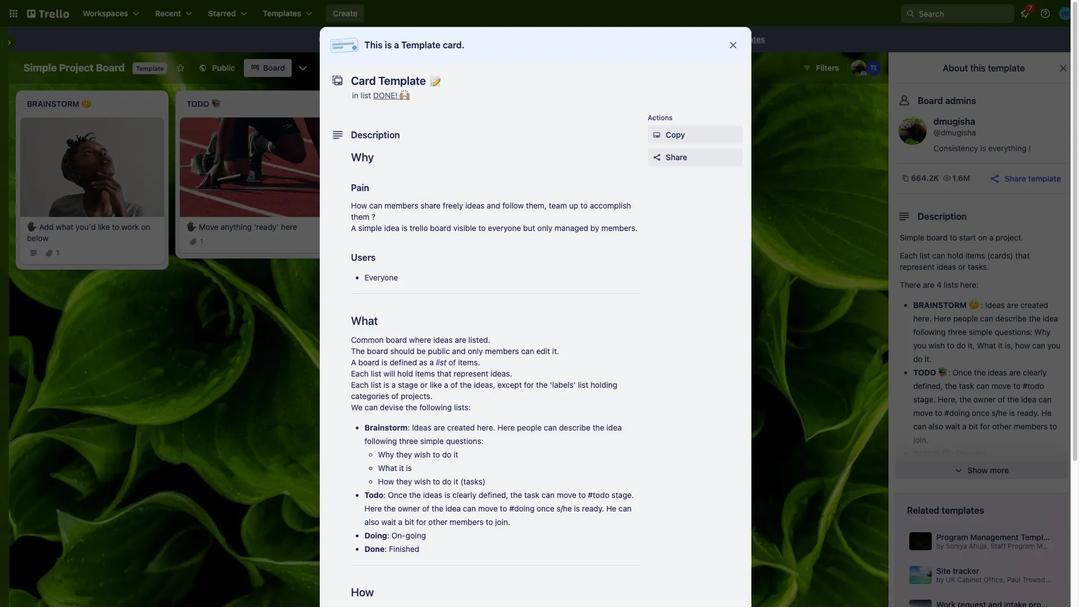 Task type: vqa. For each thing, say whether or not it's contained in the screenshot.
Share on Facebook image
no



Task type: locate. For each thing, give the bounding box(es) containing it.
a inside common board where ideas are listed. the board should be public and only members can edit it. a board is defined as a list of items. each list will hold items that represent ideas. each list is a stage or like a of the ideas, except for the 'labels' list holding categories of projects. we can devise the following lists:
[[351, 358, 356, 367]]

0 horizontal spatial finished
[[389, 544, 420, 554]]

anyone
[[432, 34, 459, 44]]

simple for : ideas are created here. here people can describe the idea following three simple questions: why you wish to do it, what it is, how can you do it.
[[969, 327, 993, 337]]

search image
[[906, 9, 915, 18]]

public down the create button
[[362, 34, 384, 44]]

1 horizontal spatial program
[[1008, 542, 1035, 550]]

program down related templates
[[937, 532, 969, 542]]

3 move from the left
[[518, 222, 538, 231]]

users
[[351, 252, 376, 263]]

ready. inside : once the ideas is clearly defined, the task can move to #todo stage. here the owner of the idea can move to #doing once s/he is ready. he can also wait a bit for other members to join.
[[582, 504, 604, 513]]

1 you from the left
[[914, 341, 927, 350]]

0 horizontal spatial other
[[429, 517, 448, 527]]

: right todo
[[949, 368, 951, 377]]

(tasks)
[[461, 477, 486, 486]]

each up the "categories"
[[351, 380, 369, 390]]

1 horizontal spatial that
[[437, 369, 452, 378]]

that inside ✋🏿 move anything that is actually started here
[[414, 222, 428, 231]]

questions: for it
[[446, 436, 484, 446]]

bit up "going"
[[405, 517, 414, 527]]

template left star or unstar board icon
[[136, 65, 164, 72]]

management
[[971, 532, 1019, 542]]

by inside site tracker by uk cabinet office, paul trowsdale, project
[[937, 576, 944, 584]]

:
[[981, 300, 984, 310], [949, 368, 951, 377], [408, 423, 410, 432], [952, 449, 954, 458], [951, 462, 953, 472], [384, 490, 386, 500], [387, 531, 390, 540], [385, 544, 387, 554]]

owner right "here,"
[[974, 395, 996, 404]]

0 horizontal spatial here
[[281, 222, 297, 231]]

done
[[365, 544, 385, 554]]

0 horizontal spatial ready.
[[582, 504, 604, 513]]

a up started
[[351, 223, 356, 233]]

simple down back to home image at the top of the page
[[24, 62, 57, 74]]

this
[[330, 34, 345, 44], [365, 40, 383, 50], [520, 289, 533, 297]]

stage. inside the : once the ideas are clearly defined, the task can move to #todo stage. here, the owner of the idea can move to #doing once s/he is ready. he can also wait a bit for other members to join.
[[914, 395, 936, 404]]

0 horizontal spatial clearly
[[453, 490, 477, 500]]

0 horizontal spatial template
[[386, 34, 418, 44]]

0 vertical spatial description
[[351, 130, 400, 140]]

sm image
[[651, 129, 663, 141]]

2 a from the top
[[351, 358, 356, 367]]

0 vertical spatial more
[[707, 34, 726, 44]]

template down !
[[1029, 173, 1062, 183]]

wait
[[946, 422, 961, 431], [382, 517, 396, 527]]

templates right explore at right top
[[728, 34, 765, 44]]

represent down items.
[[454, 369, 489, 378]]

2 horizontal spatial that
[[1016, 251, 1030, 260]]

0 vertical spatial questions:
[[995, 327, 1033, 337]]

show more
[[968, 466, 1010, 475]]

1 vertical spatial stage.
[[612, 490, 634, 500]]

in list done! 🙌🏽
[[352, 91, 410, 100]]

three inside : ideas are created here. here people can describe the idea following three simple questions: why they wish to do it what it is how they wish to do it (tasks)
[[399, 436, 418, 446]]

is inside : ideas are created here. here people can describe the idea following three simple questions: why they wish to do it what it is how they wish to do it (tasks)
[[406, 463, 412, 473]]

share down copy
[[666, 152, 688, 162]]

he inside the : once the ideas are clearly defined, the task can move to #todo stage. here, the owner of the idea can move to #doing once s/he is ready. he can also wait a bit for other members to join.
[[1042, 408, 1052, 418]]

program management template by soniya ahuja, staff program manager @ br
[[937, 532, 1080, 550]]

anything inside ✋🏿 move anything that is actually started here
[[380, 222, 412, 231]]

the
[[472, 34, 484, 44], [1029, 314, 1041, 323], [974, 368, 986, 377], [460, 380, 472, 390], [536, 380, 548, 390], [946, 381, 957, 391], [960, 395, 972, 404], [1008, 395, 1019, 404], [406, 403, 417, 412], [593, 423, 605, 432], [409, 490, 421, 500], [511, 490, 522, 500], [384, 504, 396, 513], [432, 504, 444, 513]]

people for it,
[[954, 314, 978, 323]]

list up the there are 4 lists here:
[[920, 251, 931, 260]]

1 horizontal spatial simple
[[900, 233, 925, 242]]

0 horizontal spatial template
[[136, 65, 164, 72]]

or inside each list can hold items (cards) that represent ideas or tasks.
[[959, 262, 966, 272]]

how up them
[[351, 201, 367, 210]]

1 horizontal spatial here.
[[914, 314, 932, 323]]

simple down the ?
[[358, 223, 382, 233]]

1 vertical spatial defined,
[[479, 490, 508, 500]]

about
[[943, 63, 968, 73]]

this for this is a template card.
[[365, 40, 383, 50]]

more inside button
[[990, 466, 1010, 475]]

0 vertical spatial only
[[538, 223, 553, 233]]

people inside ': ideas are created here. here people can describe the idea following three simple questions: why you wish to do it, what it is, how can you do it.'
[[954, 314, 978, 323]]

1.6m
[[953, 173, 971, 183]]

1 for ✋🏿 move anything that is actually started here
[[360, 248, 363, 257]]

ideas for here,
[[988, 368, 1008, 377]]

1 horizontal spatial people
[[954, 314, 978, 323]]

1 horizontal spatial following
[[420, 403, 452, 412]]

#todo for : once the ideas are clearly defined, the task can move to #todo stage. here, the owner of the idea can move to #doing once s/he is ready. he can also wait a bit for other members to join.
[[1023, 381, 1045, 391]]

once
[[953, 368, 972, 377], [388, 490, 407, 500]]

1 horizontal spatial represent
[[900, 262, 935, 272]]

⚙️
[[942, 449, 952, 458]]

simple for simple board to start on a project.
[[900, 233, 925, 242]]

three for they
[[399, 436, 418, 446]]

0 vertical spatial dmugisha (dmugisha) image
[[851, 60, 867, 76]]

4 ✋🏿 from the left
[[506, 222, 516, 231]]

or left tasks.
[[959, 262, 966, 272]]

1 horizontal spatial three
[[948, 327, 967, 337]]

defined, for is
[[479, 490, 508, 500]]

also inside : once the ideas is clearly defined, the task can move to #todo stage. here the owner of the idea can move to #doing once s/he is ready. he can also wait a bit for other members to join.
[[365, 517, 379, 527]]

hold down defined
[[397, 369, 413, 378]]

also inside the : once the ideas are clearly defined, the task can move to #todo stage. here, the owner of the idea can move to #doing once s/he is ready. he can also wait a bit for other members to join.
[[929, 422, 944, 431]]

how inside : ideas are created here. here people can describe the idea following three simple questions: why they wish to do it what it is how they wish to do it (tasks)
[[378, 477, 394, 486]]

1 horizontal spatial also
[[929, 422, 944, 431]]

done! down doing
[[914, 462, 939, 472]]

also for here,
[[929, 422, 944, 431]]

simple inside ': ideas are created here. here people can describe the idea following three simple questions: why you wish to do it, what it is, how can you do it.'
[[969, 327, 993, 337]]

0 vertical spatial he
[[1042, 408, 1052, 418]]

here. inside ': ideas are created here. here people can describe the idea following three simple questions: why you wish to do it, what it is, how can you do it.'
[[914, 314, 932, 323]]

here
[[281, 222, 297, 231], [374, 233, 391, 243], [526, 233, 543, 243]]

anything
[[221, 222, 252, 231], [380, 222, 412, 231], [540, 222, 571, 231]]

actions
[[648, 114, 673, 122]]

0 vertical spatial #doing
[[945, 408, 970, 418]]

0 horizontal spatial three
[[399, 436, 418, 446]]

list right ''labels''
[[578, 380, 589, 390]]

s/he for : once the ideas is clearly defined, the task can move to #todo stage. here the owner of the idea can move to #doing once s/he is ready. he can also wait a bit for other members to join.
[[557, 504, 572, 513]]

what up the todo at the left bottom of the page
[[378, 463, 397, 473]]

0 vertical spatial join.
[[914, 435, 929, 445]]

you'd
[[76, 222, 96, 231]]

created inside ': ideas are created here. here people can describe the idea following three simple questions: why you wish to do it, what it is, how can you do it.'
[[1021, 300, 1049, 310]]

people down except
[[517, 423, 542, 432]]

here inside : ideas are created here. here people can describe the idea following three simple questions: why they wish to do it what it is how they wish to do it (tasks)
[[498, 423, 515, 432]]

ideas inside common board where ideas are listed. the board should be public and only members can edit it. a board is defined as a list of items. each list will hold items that represent ideas. each list is a stage or like a of the ideas, except for the 'labels' list holding categories of projects. we can devise the following lists:
[[434, 335, 453, 345]]

list
[[361, 91, 371, 100], [920, 251, 931, 260], [436, 358, 447, 367], [371, 369, 382, 378], [371, 380, 382, 390], [578, 380, 589, 390]]

0 horizontal spatial questions:
[[446, 436, 484, 446]]

share for share template
[[1005, 173, 1027, 183]]

template left anyone
[[386, 34, 418, 44]]

2 ✋🏿 from the left
[[187, 222, 197, 231]]

listed.
[[469, 335, 490, 345]]

1 horizontal spatial finished
[[956, 462, 986, 472]]

ideas inside each list can hold items (cards) that represent ideas or tasks.
[[937, 262, 957, 272]]

them,
[[526, 201, 547, 210]]

🙌🏽 inside the doing ⚙️ : ongoing done! 🙌🏽 : finished
[[941, 462, 951, 472]]

1 vertical spatial s/he
[[557, 504, 572, 513]]

they down brainstorm
[[396, 450, 412, 459]]

ideas right 'where'
[[434, 335, 453, 345]]

and up items.
[[452, 346, 466, 356]]

more for explore
[[707, 34, 726, 44]]

and left follow at the left top of the page
[[487, 201, 501, 210]]

simple down projects.
[[420, 436, 444, 446]]

ideas
[[466, 201, 485, 210], [937, 262, 957, 272], [434, 335, 453, 345], [988, 368, 1008, 377], [423, 490, 443, 500]]

1 for ✋🏿 move anything 'ready' here
[[200, 237, 203, 246]]

0 horizontal spatial 🙌🏽
[[400, 91, 410, 100]]

on right start
[[978, 233, 988, 242]]

2 vertical spatial simple
[[420, 436, 444, 446]]

0 horizontal spatial simple
[[358, 223, 382, 233]]

3 anything from the left
[[540, 222, 571, 231]]

1 vertical spatial owner
[[398, 504, 420, 513]]

s/he for : once the ideas are clearly defined, the task can move to #todo stage. here, the owner of the idea can move to #doing once s/he is ready. he can also wait a bit for other members to join.
[[992, 408, 1007, 418]]

defined, for are
[[914, 381, 943, 391]]

0 horizontal spatial wait
[[382, 517, 396, 527]]

describe up is,
[[996, 314, 1027, 323]]

0 horizontal spatial created
[[447, 423, 475, 432]]

here down the todo at the left bottom of the page
[[365, 504, 382, 513]]

here inside : once the ideas is clearly defined, the task can move to #todo stage. here the owner of the idea can move to #doing once s/he is ready. he can also wait a bit for other members to join.
[[365, 504, 382, 513]]

ready.
[[1018, 408, 1040, 418], [582, 504, 604, 513]]

0 horizontal spatial board
[[96, 62, 125, 74]]

everyone
[[488, 223, 521, 233]]

started
[[346, 233, 372, 243]]

0 horizontal spatial done!
[[373, 91, 398, 100]]

join.
[[914, 435, 929, 445], [495, 517, 510, 527]]

1 a from the top
[[351, 223, 356, 233]]

1 horizontal spatial questions:
[[995, 327, 1033, 337]]

done!
[[373, 91, 398, 100], [914, 462, 939, 472]]

list up the "categories"
[[371, 380, 382, 390]]

wait inside : once the ideas is clearly defined, the task can move to #todo stage. here the owner of the idea can move to #doing once s/he is ready. he can also wait a bit for other members to join.
[[382, 517, 396, 527]]

0 vertical spatial a
[[351, 223, 356, 233]]

wait down "here,"
[[946, 422, 961, 431]]

Board name text field
[[18, 59, 130, 77]]

also up doing
[[929, 422, 944, 431]]

0 horizontal spatial stage.
[[612, 490, 634, 500]]

how for how can members share freely ideas and follow them, team up to accomplish them ? a simple idea is trello board visible to everyone but only managed by members.
[[351, 201, 367, 210]]

1 vertical spatial #todo
[[588, 490, 610, 500]]

questions: inside ': ideas are created here. here people can describe the idea following three simple questions: why you wish to do it, what it is, how can you do it.'
[[995, 327, 1033, 337]]

defined, inside : once the ideas is clearly defined, the task can move to #todo stage. here the owner of the idea can move to #doing once s/he is ready. he can also wait a bit for other members to join.
[[479, 490, 508, 500]]

what for : ideas are created here. here people can describe the idea following three simple questions: why they wish to do it what it is how they wish to do it (tasks)
[[378, 463, 397, 473]]

here down except
[[498, 423, 515, 432]]

template right this
[[988, 63, 1025, 73]]

team
[[549, 201, 567, 210]]

simple inside text box
[[24, 62, 57, 74]]

questions: down lists:
[[446, 436, 484, 446]]

explore more templates
[[677, 34, 765, 44]]

1 vertical spatial task
[[524, 490, 540, 500]]

here down the ?
[[374, 233, 391, 243]]

describe inside : ideas are created here. here people can describe the idea following three simple questions: why they wish to do it what it is how they wish to do it (tasks)
[[559, 423, 591, 432]]

: ideas are created here. here people can describe the idea following three simple questions: why they wish to do it what it is how they wish to do it (tasks)
[[365, 423, 622, 486]]

share inside button
[[666, 152, 688, 162]]

: once the ideas is clearly defined, the task can move to #todo stage. here the owner of the idea can move to #doing once s/he is ready. he can also wait a bit for other members to join.
[[365, 490, 634, 527]]

wish for they
[[414, 450, 431, 459]]

1 horizontal spatial simple
[[420, 436, 444, 446]]

2 vertical spatial what
[[378, 463, 397, 473]]

finished down ongoing
[[956, 462, 986, 472]]

list left the will
[[371, 369, 382, 378]]

0 horizontal spatial why
[[351, 151, 374, 164]]

2 anything from the left
[[380, 222, 412, 231]]

admins
[[946, 96, 977, 106]]

on
[[461, 34, 470, 44], [141, 222, 150, 231], [978, 233, 988, 242]]

1 move from the left
[[199, 222, 219, 231]]

are right brainstorm
[[434, 423, 445, 432]]

only
[[538, 223, 553, 233], [468, 346, 483, 356]]

1 vertical spatial created
[[447, 423, 475, 432]]

three
[[948, 327, 967, 337], [399, 436, 418, 446]]

uk
[[946, 576, 956, 584]]

task inside the : once the ideas are clearly defined, the task can move to #todo stage. here, the owner of the idea can move to #doing once s/he is ready. he can also wait a bit for other members to join.
[[959, 381, 975, 391]]

how inside how can members share freely ideas and follow them, team up to accomplish them ? a simple idea is trello board visible to everyone but only managed by members.
[[351, 201, 367, 210]]

ideas down projects.
[[412, 423, 432, 432]]

🙌🏽 down the ⚙️
[[941, 462, 951, 472]]

other
[[993, 422, 1012, 431], [429, 517, 448, 527]]

open information menu image
[[1040, 8, 1051, 19]]

1 horizontal spatial clearly
[[1023, 368, 1047, 377]]

#doing
[[945, 408, 970, 418], [509, 504, 535, 513]]

they up on- on the left of the page
[[396, 477, 412, 486]]

why
[[351, 151, 374, 164], [1035, 327, 1051, 337], [378, 450, 394, 459]]

share inside button
[[1005, 173, 1027, 183]]

s/he inside : once the ideas is clearly defined, the task can move to #todo stage. here the owner of the idea can move to #doing once s/he is ready. he can also wait a bit for other members to join.
[[557, 504, 572, 513]]

1
[[200, 237, 203, 246], [56, 248, 59, 257], [360, 248, 363, 257]]

bit for ongoing
[[969, 422, 978, 431]]

a inside how can members share freely ideas and follow them, team up to accomplish them ? a simple idea is trello board visible to everyone but only managed by members.
[[351, 223, 356, 233]]

✋🏿 for ✋🏿 move anything 'ready' here
[[187, 222, 197, 231]]

ready. for : once the ideas are clearly defined, the task can move to #todo stage. here, the owner of the idea can move to #doing once s/he is ready. he can also wait a bit for other members to join.
[[1018, 408, 1040, 418]]

0 vertical spatial other
[[993, 422, 1012, 431]]

template left card.
[[401, 40, 441, 50]]

templates up soniya
[[942, 505, 985, 516]]

✋🏿 move anything 'ready' here link
[[187, 221, 317, 233]]

board down the at bottom
[[358, 358, 380, 367]]

anything inside ✋🏿 move anything 'ready' here link
[[221, 222, 252, 231]]

2 horizontal spatial 1
[[360, 248, 363, 257]]

should
[[390, 346, 415, 356]]

people for it
[[517, 423, 542, 432]]

wait up on- on the left of the page
[[382, 517, 396, 527]]

here inside ': ideas are created here. here people can describe the idea following three simple questions: why you wish to do it, what it is, how can you do it.'
[[934, 314, 952, 323]]

more right explore at right top
[[707, 34, 726, 44]]

here for ✋🏿 move anything from doing to done here
[[526, 233, 543, 243]]

ideas inside ': ideas are created here. here people can describe the idea following three simple questions: why you wish to do it, what it is, how can you do it.'
[[986, 300, 1005, 310]]

dmugisha (dmugisha) image right filters on the right top
[[851, 60, 867, 76]]

wish
[[929, 341, 945, 350], [414, 450, 431, 459], [414, 477, 431, 486]]

other inside the : once the ideas are clearly defined, the task can move to #todo stage. here, the owner of the idea can move to #doing once s/he is ready. he can also wait a bit for other members to join.
[[993, 422, 1012, 431]]

describe inside ': ideas are created here. here people can describe the idea following three simple questions: why you wish to do it, what it is, how can you do it.'
[[996, 314, 1027, 323]]

simple for simple project board
[[24, 62, 57, 74]]

2 horizontal spatial following
[[914, 327, 946, 337]]

1 vertical spatial and
[[452, 346, 466, 356]]

and inside how can members share freely ideas and follow them, team up to accomplish them ? a simple idea is trello board visible to everyone but only managed by members.
[[487, 201, 501, 210]]

2 horizontal spatial move
[[518, 222, 538, 231]]

move inside ✋🏿 move anything from doing to done here
[[518, 222, 538, 231]]

0 vertical spatial share
[[666, 152, 688, 162]]

✋🏿 inside ✋🏿 move anything from doing to done here
[[506, 222, 516, 231]]

items up tasks.
[[966, 251, 986, 260]]

'ready'
[[254, 222, 279, 231]]

0 horizontal spatial hold
[[397, 369, 413, 378]]

filters button
[[800, 59, 843, 77]]

he for : once the ideas are clearly defined, the task can move to #todo stage. here, the owner of the idea can move to #doing once s/he is ready. he can also wait a bit for other members to join.
[[1042, 408, 1052, 418]]

describe
[[996, 314, 1027, 323], [559, 423, 591, 432]]

done! right in
[[373, 91, 398, 100]]

0 vertical spatial s/he
[[992, 408, 1007, 418]]

items down as
[[415, 369, 435, 378]]

once right 📚
[[953, 368, 972, 377]]

finished inside the doing ⚙️ : ongoing done! 🙌🏽 : finished
[[956, 462, 986, 472]]

everything
[[989, 143, 1027, 153]]

he for : once the ideas is clearly defined, the task can move to #todo stage. here the owner of the idea can move to #doing once s/he is ready. he can also wait a bit for other members to join.
[[607, 504, 617, 513]]

questions: inside : ideas are created here. here people can describe the idea following three simple questions: why they wish to do it what it is how they wish to do it (tasks)
[[446, 436, 484, 446]]

jeremy miller (jeremymiller198) image
[[1059, 7, 1073, 20]]

clearly inside the : once the ideas are clearly defined, the task can move to #todo stage. here, the owner of the idea can move to #doing once s/he is ready. he can also wait a bit for other members to join.
[[1023, 368, 1047, 377]]

3 ✋🏿 from the left
[[346, 222, 356, 231]]

1 vertical spatial finished
[[389, 544, 420, 554]]

what right the it,
[[977, 341, 996, 350]]

also for here
[[365, 517, 379, 527]]

1 horizontal spatial description
[[918, 211, 967, 222]]

1 horizontal spatial here
[[498, 423, 515, 432]]

as
[[419, 358, 428, 367]]

todo
[[365, 490, 384, 500]]

only inside common board where ideas are listed. the board should be public and only members can edit it. a board is defined as a list of items. each list will hold items that represent ideas. each list is a stage or like a of the ideas, except for the 'labels' list holding categories of projects. we can devise the following lists:
[[468, 346, 483, 356]]

1 vertical spatial share
[[1005, 173, 1027, 183]]

are
[[923, 280, 935, 290], [1007, 300, 1019, 310], [455, 335, 466, 345], [1010, 368, 1021, 377], [434, 423, 445, 432]]

0 vertical spatial created
[[1021, 300, 1049, 310]]

✋🏿
[[27, 222, 37, 231], [187, 222, 197, 231], [346, 222, 356, 231], [506, 222, 516, 231]]

there are 4 lists here:
[[900, 280, 979, 290]]

move inside ✋🏿 move anything that is actually started here
[[359, 222, 378, 231]]

1 down started
[[360, 248, 363, 257]]

defined, down todo 📚
[[914, 381, 943, 391]]

task inside : once the ideas is clearly defined, the task can move to #todo stage. here the owner of the idea can move to #doing once s/he is ready. he can also wait a bit for other members to join.
[[524, 490, 540, 500]]

other for going
[[429, 517, 448, 527]]

done
[[506, 233, 524, 243]]

here down but
[[526, 233, 543, 243]]

here. down brainstorm
[[914, 314, 932, 323]]

clearly for are
[[1023, 368, 1047, 377]]

0 horizontal spatial here.
[[477, 423, 496, 432]]

to inside ': ideas are created here. here people can describe the idea following three simple questions: why you wish to do it, what it is, how can you do it.'
[[948, 341, 955, 350]]

1 vertical spatial three
[[399, 436, 418, 446]]

you right how
[[1048, 341, 1061, 350]]

star or unstar board image
[[176, 64, 185, 73]]

what inside : ideas are created here. here people can describe the idea following three simple questions: why they wish to do it what it is how they wish to do it (tasks)
[[378, 463, 397, 473]]

owner for here,
[[974, 395, 996, 404]]

share button
[[648, 148, 742, 166]]

anything for 'ready'
[[221, 222, 252, 231]]

customize views image
[[298, 62, 309, 74]]

here right 'ready'
[[281, 222, 297, 231]]

0 horizontal spatial move
[[199, 222, 219, 231]]

✋🏿 for ✋🏿 add what you'd like to work on below
[[27, 222, 37, 231]]

dmugisha (dmugisha) image left @dmugisha
[[899, 117, 927, 145]]

simple board to start on a project.
[[900, 233, 1024, 242]]

2 vertical spatial by
[[937, 576, 944, 584]]

stage. for : once the ideas is clearly defined, the task can move to #todo stage. here the owner of the idea can move to #doing once s/he is ready. he can also wait a bit for other members to join.
[[612, 490, 634, 500]]

owner up "going"
[[398, 504, 420, 513]]

1 horizontal spatial this
[[365, 40, 383, 50]]

board inside how can members share freely ideas and follow them, team up to accomplish them ? a simple idea is trello board visible to everyone but only managed by members.
[[430, 223, 451, 233]]

this left card
[[520, 289, 533, 297]]

1 horizontal spatial on
[[461, 34, 470, 44]]

?
[[372, 212, 376, 222]]

1 horizontal spatial task
[[959, 381, 975, 391]]

#todo inside : once the ideas is clearly defined, the task can move to #todo stage. here the owner of the idea can move to #doing once s/he is ready. he can also wait a bit for other members to join.
[[588, 490, 610, 500]]

for
[[420, 34, 430, 44], [524, 380, 534, 390], [981, 422, 991, 431], [416, 517, 426, 527]]

board for board
[[263, 63, 285, 73]]

follow
[[503, 201, 524, 210]]

that
[[414, 222, 428, 231], [1016, 251, 1030, 260], [437, 369, 452, 378]]

consistency is everything !
[[934, 143, 1032, 153]]

how up the todo at the left bottom of the page
[[378, 477, 394, 486]]

simple up the it,
[[969, 327, 993, 337]]

a down the at bottom
[[351, 358, 356, 367]]

following for they
[[365, 436, 397, 446]]

ready. for : once the ideas is clearly defined, the task can move to #todo stage. here the owner of the idea can move to #doing once s/he is ready. he can also wait a bit for other members to join.
[[582, 504, 604, 513]]

people
[[954, 314, 978, 323], [517, 423, 542, 432]]

can inside : ideas are created here. here people can describe the idea following three simple questions: why they wish to do it what it is how they wish to do it (tasks)
[[544, 423, 557, 432]]

here inside ✋🏿 move anything 'ready' here link
[[281, 222, 297, 231]]

finished inside doing : on-going done : finished
[[389, 544, 420, 554]]

ideas inside : once the ideas is clearly defined, the task can move to #todo stage. here the owner of the idea can move to #doing once s/he is ready. he can also wait a bit for other members to join.
[[423, 490, 443, 500]]

it
[[999, 341, 1003, 350], [454, 450, 458, 459], [399, 463, 404, 473], [454, 477, 458, 486]]

#doing for are
[[945, 408, 970, 418]]

on right work
[[141, 222, 150, 231]]

1 vertical spatial he
[[607, 504, 617, 513]]

1 vertical spatial here.
[[477, 423, 496, 432]]

there
[[900, 280, 921, 290]]

ideas for can
[[434, 335, 453, 345]]

also up doing on the left bottom of page
[[365, 517, 379, 527]]

simple inside how can members share freely ideas and follow them, team up to accomplish them ? a simple idea is trello board visible to everyone but only managed by members.
[[358, 223, 382, 233]]

board for board admins
[[918, 96, 943, 106]]

why inside : ideas are created here. here people can describe the idea following three simple questions: why they wish to do it what it is how they wish to do it (tasks)
[[378, 450, 394, 459]]

what up common
[[351, 314, 378, 327]]

7 notifications image
[[1019, 7, 1032, 20]]

once inside : once the ideas is clearly defined, the task can move to #todo stage. here the owner of the idea can move to #doing once s/he is ready. he can also wait a bit for other members to join.
[[537, 504, 555, 513]]

ideas right freely
[[466, 201, 485, 210]]

ideas inside the : once the ideas are clearly defined, the task can move to #todo stage. here, the owner of the idea can move to #doing once s/he is ready. he can also wait a bit for other members to join.
[[988, 368, 1008, 377]]

for inside : once the ideas is clearly defined, the task can move to #todo stage. here the owner of the idea can move to #doing once s/he is ready. he can also wait a bit for other members to join.
[[416, 517, 426, 527]]

description up simple board to start on a project.
[[918, 211, 967, 222]]

more for show
[[990, 466, 1010, 475]]

common
[[351, 335, 384, 345]]

1 horizontal spatial like
[[430, 380, 442, 390]]

: right 🤔
[[981, 300, 984, 310]]

why inside ': ideas are created here. here people can describe the idea following three simple questions: why you wish to do it, what it is, how can you do it.'
[[1035, 327, 1051, 337]]

pain
[[351, 183, 369, 193]]

#todo inside the : once the ideas are clearly defined, the task can move to #todo stage. here, the owner of the idea can move to #doing once s/he is ready. he can also wait a bit for other members to join.
[[1023, 381, 1045, 391]]

1 vertical spatial ready.
[[582, 504, 604, 513]]

on-
[[392, 531, 406, 540]]

0 vertical spatial wish
[[929, 341, 945, 350]]

that inside common board where ideas are listed. the board should be public and only members can edit it. a board is defined as a list of items. each list will hold items that represent ideas. each list is a stage or like a of the ideas, except for the 'labels' list holding categories of projects. we can devise the following lists:
[[437, 369, 452, 378]]

wait inside the : once the ideas are clearly defined, the task can move to #todo stage. here, the owner of the idea can move to #doing once s/he is ready. he can also wait a bit for other members to join.
[[946, 422, 961, 431]]

1 vertical spatial items
[[415, 369, 435, 378]]

copy.
[[525, 34, 545, 44]]

0 vertical spatial here
[[934, 314, 952, 323]]

once for is
[[537, 504, 555, 513]]

questions: for it,
[[995, 327, 1033, 337]]

1 vertical spatial represent
[[454, 369, 489, 378]]

#todo for : once the ideas is clearly defined, the task can move to #todo stage. here the owner of the idea can move to #doing once s/he is ready. he can also wait a bit for other members to join.
[[588, 490, 610, 500]]

like
[[98, 222, 110, 231], [430, 380, 442, 390]]

once for are
[[972, 408, 990, 418]]

todo 📚
[[914, 368, 949, 377]]

created for you
[[1021, 300, 1049, 310]]

✋🏿 move anything 'ready' here
[[187, 222, 297, 231]]

why for : ideas are created here. here people can describe the idea following three simple questions: why you wish to do it, what it is, how can you do it.
[[1035, 327, 1051, 337]]

0 vertical spatial simple
[[24, 62, 57, 74]]

1 ✋🏿 from the left
[[27, 222, 37, 231]]

1 horizontal spatial 🙌🏽
[[941, 462, 951, 472]]

idea inside ': ideas are created here. here people can describe the idea following three simple questions: why you wish to do it, what it is, how can you do it.'
[[1043, 314, 1059, 323]]

of right "here,"
[[998, 395, 1006, 404]]

a down the will
[[392, 380, 396, 390]]

by right the from
[[591, 223, 599, 233]]

people down 🤔
[[954, 314, 978, 323]]

following inside ': ideas are created here. here people can describe the idea following three simple questions: why you wish to do it, what it is, how can you do it.'
[[914, 327, 946, 337]]

2 horizontal spatial here
[[934, 314, 952, 323]]

0 horizontal spatial only
[[468, 346, 483, 356]]

templates
[[728, 34, 765, 44], [942, 505, 985, 516]]

0 vertical spatial like
[[98, 222, 110, 231]]

: up doing on the left bottom of page
[[384, 490, 386, 500]]

1 horizontal spatial share
[[1005, 173, 1027, 183]]

2 you from the left
[[1048, 341, 1061, 350]]

0 vertical spatial three
[[948, 327, 967, 337]]

card
[[535, 289, 549, 297]]

finished down on- on the left of the page
[[389, 544, 420, 554]]

owner for here
[[398, 504, 420, 513]]

more right show
[[990, 466, 1010, 475]]

1 vertical spatial public
[[428, 346, 450, 356]]

0 horizontal spatial once
[[388, 490, 407, 500]]

hold inside common board where ideas are listed. the board should be public and only members can edit it. a board is defined as a list of items. each list will hold items that represent ideas. each list is a stage or like a of the ideas, except for the 'labels' list holding categories of projects. we can devise the following lists:
[[397, 369, 413, 378]]

are inside : ideas are created here. here people can describe the idea following three simple questions: why they wish to do it what it is how they wish to do it (tasks)
[[434, 423, 445, 432]]

he inside : once the ideas is clearly defined, the task can move to #todo stage. here the owner of the idea can move to #doing once s/he is ready. he can also wait a bit for other members to join.
[[607, 504, 617, 513]]

project.
[[996, 233, 1024, 242]]

join. inside the : once the ideas are clearly defined, the task can move to #todo stage. here, the owner of the idea can move to #doing once s/he is ready. he can also wait a bit for other members to join.
[[914, 435, 929, 445]]

ideas down is,
[[988, 368, 1008, 377]]

2 move from the left
[[359, 222, 378, 231]]

0 vertical spatial bit
[[969, 422, 978, 431]]

join. inside : once the ideas is clearly defined, the task can move to #todo stage. here the owner of the idea can move to #doing once s/he is ready. he can also wait a bit for other members to join.
[[495, 517, 510, 527]]

you
[[914, 341, 927, 350], [1048, 341, 1061, 350]]

0 vertical spatial people
[[954, 314, 978, 323]]

by left uk
[[937, 576, 944, 584]]

for up ongoing
[[981, 422, 991, 431]]

2 horizontal spatial anything
[[540, 222, 571, 231]]

office,
[[984, 576, 1006, 584]]

each down the at bottom
[[351, 369, 369, 378]]

for right except
[[524, 380, 534, 390]]

hold down simple board to start on a project.
[[948, 251, 964, 260]]

0 vertical spatial also
[[929, 422, 944, 431]]

program right staff
[[1008, 542, 1035, 550]]

finished
[[956, 462, 986, 472], [389, 544, 420, 554]]

1 anything from the left
[[221, 222, 252, 231]]

bit for going
[[405, 517, 414, 527]]

dmugisha (dmugisha) image
[[851, 60, 867, 76], [899, 117, 927, 145]]

✋🏿 add what you'd like to work on below link
[[27, 221, 157, 244]]

1 horizontal spatial only
[[538, 223, 553, 233]]

primary element
[[0, 0, 1080, 27]]

wait for :
[[382, 517, 396, 527]]

consistency
[[934, 143, 979, 153]]

1 horizontal spatial describe
[[996, 314, 1027, 323]]

are left listed.
[[455, 335, 466, 345]]

: ideas are created here. here people can describe the idea following three simple questions: why you wish to do it, what it is, how can you do it.
[[914, 300, 1061, 364]]

a right card
[[558, 289, 562, 297]]

#todo
[[1023, 381, 1045, 391], [588, 490, 610, 500]]

represent up there
[[900, 262, 935, 272]]

back to home image
[[27, 4, 69, 22]]

clearly down (tasks)
[[453, 490, 477, 500]]

1 vertical spatial ideas
[[412, 423, 432, 432]]

0 horizontal spatial following
[[365, 436, 397, 446]]

can inside each list can hold items (cards) that represent ideas or tasks.
[[933, 251, 946, 260]]

1 vertical spatial once
[[388, 490, 407, 500]]

on inside ✋🏿 add what you'd like to work on below
[[141, 222, 150, 231]]

a left project.
[[990, 233, 994, 242]]

on for work
[[141, 222, 150, 231]]

anything inside ✋🏿 move anything from doing to done here
[[540, 222, 571, 231]]

None text field
[[346, 71, 717, 91]]



Task type: describe. For each thing, give the bounding box(es) containing it.
to inside ✋🏿 move anything from doing to done here
[[615, 222, 622, 231]]

here. for it
[[477, 423, 496, 432]]

projects.
[[401, 391, 433, 401]]

it left (tasks)
[[454, 477, 458, 486]]

represent inside common board where ideas are listed. the board should be public and only members can edit it. a board is defined as a list of items. each list will hold items that represent ideas. each list is a stage or like a of the ideas, except for the 'labels' list holding categories of projects. we can devise the following lists:
[[454, 369, 489, 378]]

: inside : once the ideas is clearly defined, the task can move to #todo stage. here the owner of the idea can move to #doing once s/he is ready. he can also wait a bit for other members to join.
[[384, 490, 386, 500]]

board down common
[[367, 346, 388, 356]]

share
[[421, 201, 441, 210]]

2 horizontal spatial on
[[978, 233, 988, 242]]

by inside program management template by soniya ahuja, staff program manager @ br
[[937, 542, 944, 550]]

other for ongoing
[[993, 422, 1012, 431]]

join. for doing ⚙️ : ongoing done! 🙌🏽 : finished
[[914, 435, 929, 445]]

#doing for is
[[509, 504, 535, 513]]

board admins
[[918, 96, 977, 106]]

template inside button
[[1029, 173, 1062, 183]]

: left on- on the left of the page
[[387, 531, 390, 540]]

idea inside : once the ideas is clearly defined, the task can move to #todo stage. here the owner of the idea can move to #doing once s/he is ready. he can also wait a bit for other members to join.
[[446, 504, 461, 513]]

project inside text box
[[59, 62, 94, 74]]

templates inside explore more templates link
[[728, 34, 765, 44]]

clearly for is
[[453, 490, 477, 500]]

how
[[1016, 341, 1031, 350]]

trello inspiration (inspiringtaco) image
[[866, 60, 882, 76]]

share template button
[[989, 173, 1062, 184]]

1 horizontal spatial template
[[401, 40, 441, 50]]

done! inside the doing ⚙️ : ongoing done! 🙌🏽 : finished
[[914, 462, 939, 472]]

list inside each list can hold items (cards) that represent ideas or tasks.
[[920, 251, 931, 260]]

ideas inside how can members share freely ideas and follow them, team up to accomplish them ? a simple idea is trello board visible to everyone but only managed by members.
[[466, 201, 485, 210]]

devise
[[380, 403, 404, 412]]

this is a public template for anyone on the internet to copy.
[[330, 34, 545, 44]]

1 vertical spatial they
[[396, 477, 412, 486]]

ideas for here
[[423, 490, 443, 500]]

freely
[[443, 201, 463, 210]]

of up devise
[[391, 391, 399, 401]]

show more button
[[896, 462, 1068, 480]]

ideas.
[[491, 369, 512, 378]]

dmugisha
[[934, 116, 976, 127]]

1 vertical spatial each
[[351, 369, 369, 378]]

this for this is a public template for anyone on the internet to copy.
[[330, 34, 345, 44]]

edit
[[537, 346, 550, 356]]

three for you
[[948, 327, 967, 337]]

for left anyone
[[420, 34, 430, 44]]

describe for : ideas are created here. here people can describe the idea following three simple questions: why you wish to do it, what it is, how can you do it.
[[996, 314, 1027, 323]]

add
[[39, 222, 54, 231]]

!
[[1029, 143, 1032, 153]]

each list can hold items (cards) that represent ideas or tasks.
[[900, 251, 1030, 272]]

how can members share freely ideas and follow them, team up to accomplish them ? a simple idea is trello board visible to everyone but only managed by members.
[[351, 201, 638, 233]]

brainstorm
[[365, 423, 408, 432]]

✋🏿 for ✋🏿 move anything that is actually started here
[[346, 222, 356, 231]]

0 horizontal spatial 1
[[56, 248, 59, 257]]

a right as
[[430, 358, 434, 367]]

following inside common board where ideas are listed. the board should be public and only members can edit it. a board is defined as a list of items. each list will hold items that represent ideas. each list is a stage or like a of the ideas, except for the 'labels' list holding categories of projects. we can devise the following lists:
[[420, 403, 452, 412]]

a down the create button
[[356, 34, 360, 44]]

of inside the : once the ideas are clearly defined, the task can move to #todo stage. here, the owner of the idea can move to #doing once s/he is ready. he can also wait a bit for other members to join.
[[998, 395, 1006, 404]]

✋🏿 add what you'd like to work on below
[[27, 222, 150, 243]]

🤔
[[969, 300, 979, 310]]

each inside each list can hold items (cards) that represent ideas or tasks.
[[900, 251, 918, 260]]

move for ✋🏿 move anything that is actually started here
[[359, 222, 378, 231]]

show
[[968, 466, 988, 475]]

: inside : ideas are created here. here people can describe the idea following three simple questions: why they wish to do it what it is how they wish to do it (tasks)
[[408, 423, 410, 432]]

to inside ✋🏿 add what you'd like to work on below
[[112, 222, 119, 231]]

✋🏿 move anything from doing to done here link
[[506, 221, 636, 244]]

a inside : once the ideas is clearly defined, the task can move to #todo stage. here the owner of the idea can move to #doing once s/he is ready. he can also wait a bit for other members to join.
[[398, 517, 403, 527]]

related
[[907, 505, 940, 516]]

about this template
[[943, 63, 1025, 73]]

trello
[[410, 223, 428, 233]]

is inside how can members share freely ideas and follow them, team up to accomplish them ? a simple idea is trello board visible to everyone but only managed by members.
[[402, 223, 408, 233]]

sm image
[[317, 34, 328, 46]]

Search field
[[915, 5, 1014, 22]]

what for : ideas are created here. here people can describe the idea following three simple questions: why you wish to do it, what it is, how can you do it.
[[977, 341, 996, 350]]

a right stage
[[444, 380, 449, 390]]

members inside the : once the ideas are clearly defined, the task can move to #todo stage. here, the owner of the idea can move to #doing once s/he is ready. he can also wait a bit for other members to join.
[[1014, 422, 1048, 431]]

like inside ✋🏿 add what you'd like to work on below
[[98, 222, 110, 231]]

✋🏿 for ✋🏿 move anything from doing to done here
[[506, 222, 516, 231]]

accomplish
[[590, 201, 631, 210]]

are inside the : once the ideas are clearly defined, the task can move to #todo stage. here, the owner of the idea can move to #doing once s/he is ready. he can also wait a bit for other members to join.
[[1010, 368, 1021, 377]]

0 vertical spatial template
[[386, 34, 418, 44]]

of left items.
[[449, 358, 456, 367]]

ideas for is,
[[986, 300, 1005, 310]]

✋🏿 move anything from doing to done here
[[506, 222, 622, 243]]

like inside common board where ideas are listed. the board should be public and only members can edit it. a board is defined as a list of items. each list will hold items that represent ideas. each list is a stage or like a of the ideas, except for the 'labels' list holding categories of projects. we can devise the following lists:
[[430, 380, 442, 390]]

managed
[[555, 223, 589, 233]]

br
[[1075, 542, 1080, 550]]

defined
[[390, 358, 417, 367]]

2 vertical spatial wish
[[414, 477, 431, 486]]

below
[[27, 233, 48, 243]]

in
[[352, 91, 359, 100]]

what
[[56, 222, 73, 231]]

soniya
[[946, 542, 967, 550]]

lists:
[[454, 403, 471, 412]]

664.2k
[[911, 173, 939, 183]]

here for ✋🏿 move anything that is actually started here
[[374, 233, 391, 243]]

on for anyone
[[461, 34, 470, 44]]

ideas,
[[474, 380, 496, 390]]

describe for : ideas are created here. here people can describe the idea following three simple questions: why they wish to do it what it is how they wish to do it (tasks)
[[559, 423, 591, 432]]

share for share
[[666, 152, 688, 162]]

move for ✋🏿 move anything from doing to done here
[[518, 222, 538, 231]]

the inside ': ideas are created here. here people can describe the idea following three simple questions: why you wish to do it, what it is, how can you do it.'
[[1029, 314, 1041, 323]]

it down lists:
[[454, 450, 458, 459]]

simple for : ideas are created here. here people can describe the idea following three simple questions: why they wish to do it what it is how they wish to do it (tasks)
[[420, 436, 444, 446]]

internet
[[486, 34, 514, 44]]

members inside common board where ideas are listed. the board should be public and only members can edit it. a board is defined as a list of items. each list will hold items that represent ideas. each list is a stage or like a of the ideas, except for the 'labels' list holding categories of projects. we can devise the following lists:
[[485, 346, 519, 356]]

a left anyone
[[394, 40, 399, 50]]

lists
[[944, 280, 959, 290]]

or inside common board where ideas are listed. the board should be public and only members can edit it. a board is defined as a list of items. each list will hold items that represent ideas. each list is a stage or like a of the ideas, except for the 'labels' list holding categories of projects. we can devise the following lists:
[[420, 380, 428, 390]]

of inside : once the ideas is clearly defined, the task can move to #todo stage. here the owner of the idea can move to #doing once s/he is ready. he can also wait a bit for other members to join.
[[422, 504, 430, 513]]

holding
[[591, 380, 618, 390]]

common board where ideas are listed. the board should be public and only members can edit it. a board is defined as a list of items. each list will hold items that represent ideas. each list is a stage or like a of the ideas, except for the 'labels' list holding categories of projects. we can devise the following lists:
[[351, 335, 618, 412]]

this is a template card.
[[365, 40, 465, 50]]

doing : on-going done : finished
[[365, 531, 426, 554]]

tasks.
[[968, 262, 990, 272]]

except
[[498, 380, 522, 390]]

are inside ': ideas are created here. here people can describe the idea following three simple questions: why you wish to do it, what it is, how can you do it.'
[[1007, 300, 1019, 310]]

be
[[417, 346, 426, 356]]

@
[[1067, 542, 1073, 550]]

members.
[[602, 223, 638, 233]]

them
[[351, 212, 370, 222]]

explore more templates link
[[670, 30, 772, 48]]

once for todo
[[388, 490, 407, 500]]

dmugisha @dmugisha
[[934, 116, 977, 137]]

it inside ': ideas are created here. here people can describe the idea following three simple questions: why you wish to do it, what it is, how can you do it.'
[[999, 341, 1003, 350]]

0 vertical spatial why
[[351, 151, 374, 164]]

brainstorm
[[914, 300, 967, 310]]

2 vertical spatial each
[[351, 380, 369, 390]]

we
[[351, 403, 363, 412]]

going
[[406, 531, 426, 540]]

: down the ⚙️
[[951, 462, 953, 472]]

'labels'
[[550, 380, 576, 390]]

description for board
[[918, 211, 967, 222]]

items inside each list can hold items (cards) that represent ideas or tasks.
[[966, 251, 986, 260]]

can inside how can members share freely ideas and follow them, team up to accomplish them ? a simple idea is trello board visible to everyone but only managed by members.
[[369, 201, 383, 210]]

created for wish
[[447, 423, 475, 432]]

📚
[[939, 368, 949, 377]]

this
[[971, 63, 986, 73]]

items inside common board where ideas are listed. the board should be public and only members can edit it. a board is defined as a list of items. each list will hold items that represent ideas. each list is a stage or like a of the ideas, except for the 'labels' list holding categories of projects. we can devise the following lists:
[[415, 369, 435, 378]]

the inside : ideas are created here. here people can describe the idea following three simple questions: why they wish to do it what it is how they wish to do it (tasks)
[[593, 423, 605, 432]]

and inside common board where ideas are listed. the board should be public and only members can edit it. a board is defined as a list of items. each list will hold items that represent ideas. each list is a stage or like a of the ideas, except for the 'labels' list holding categories of projects. we can devise the following lists:
[[452, 346, 466, 356]]

(cards)
[[988, 251, 1014, 260]]

1 horizontal spatial template
[[988, 63, 1025, 73]]

are left the 4
[[923, 280, 935, 290]]

idea inside the : once the ideas are clearly defined, the task can move to #todo stage. here, the owner of the idea can move to #doing once s/he is ready. he can also wait a bit for other members to join.
[[1022, 395, 1037, 404]]

hold inside each list can hold items (cards) that represent ideas or tasks.
[[948, 251, 964, 260]]

of up lists:
[[451, 380, 458, 390]]

0 vertical spatial 🙌🏽
[[400, 91, 410, 100]]

0 vertical spatial what
[[351, 314, 378, 327]]

here,
[[938, 395, 958, 404]]

related templates
[[907, 505, 985, 516]]

✋🏿 move anything that is actually started here
[[346, 222, 466, 243]]

here for it,
[[934, 314, 952, 323]]

description for this
[[351, 130, 400, 140]]

members inside how can members share freely ideas and follow them, team up to accomplish them ? a simple idea is trello board visible to everyone but only managed by members.
[[385, 201, 419, 210]]

only inside how can members share freely ideas and follow them, team up to accomplish them ? a simple idea is trello board visible to everyone but only managed by members.
[[538, 223, 553, 233]]

manager
[[1037, 542, 1065, 550]]

project inside site tracker by uk cabinet office, paul trowsdale, project
[[1059, 576, 1080, 584]]

move for ✋🏿 move anything 'ready' here
[[199, 222, 219, 231]]

public button
[[192, 59, 242, 77]]

stage. for : once the ideas are clearly defined, the task can move to #todo stage. here, the owner of the idea can move to #doing once s/he is ready. he can also wait a bit for other members to join.
[[914, 395, 936, 404]]

here for it
[[498, 423, 515, 432]]

by inside how can members share freely ideas and follow them, team up to accomplish them ? a simple idea is trello board visible to everyone but only managed by members.
[[591, 223, 599, 233]]

here. for it,
[[914, 314, 932, 323]]

0 vertical spatial done!
[[373, 91, 398, 100]]

once for todo 📚
[[953, 368, 972, 377]]

a inside the : once the ideas are clearly defined, the task can move to #todo stage. here, the owner of the idea can move to #doing once s/he is ready. he can also wait a bit for other members to join.
[[963, 422, 967, 431]]

that inside each list can hold items (cards) that represent ideas or tasks.
[[1016, 251, 1030, 260]]

is inside ✋🏿 move anything that is actually started here
[[430, 222, 436, 231]]

wish for you
[[929, 341, 945, 350]]

for inside common board where ideas are listed. the board should be public and only members can edit it. a board is defined as a list of items. each list will hold items that represent ideas. each list is a stage or like a of the ideas, except for the 'labels' list holding categories of projects. we can devise the following lists:
[[524, 380, 534, 390]]

this for this card is a template.
[[520, 289, 533, 297]]

list right as
[[436, 358, 447, 367]]

: inside the : once the ideas are clearly defined, the task can move to #todo stage. here, the owner of the idea can move to #doing once s/he is ready. he can also wait a bit for other members to join.
[[949, 368, 951, 377]]

task for is
[[524, 490, 540, 500]]

0 vertical spatial public
[[362, 34, 384, 44]]

anything for that
[[380, 222, 412, 231]]

list right in
[[361, 91, 371, 100]]

trowsdale,
[[1023, 576, 1057, 584]]

following for you
[[914, 327, 946, 337]]

@dmugisha
[[934, 128, 977, 137]]

it. inside ': ideas are created here. here people can describe the idea following three simple questions: why you wish to do it, what it is, how can you do it.'
[[925, 354, 932, 364]]

board inside text box
[[96, 62, 125, 74]]

categories
[[351, 391, 389, 401]]

board up should
[[386, 335, 407, 345]]

the
[[351, 346, 365, 356]]

represent inside each list can hold items (cards) that represent ideas or tasks.
[[900, 262, 935, 272]]

: down doing on the left bottom of page
[[385, 544, 387, 554]]

filters
[[816, 63, 839, 73]]

idea inside : ideas are created here. here people can describe the idea following three simple questions: why they wish to do it what it is how they wish to do it (tasks)
[[607, 423, 622, 432]]

tracker
[[953, 566, 980, 576]]

public inside common board where ideas are listed. the board should be public and only members can edit it. a board is defined as a list of items. each list will hold items that represent ideas. each list is a stage or like a of the ideas, except for the 'labels' list holding categories of projects. we can devise the following lists:
[[428, 346, 450, 356]]

how for how
[[351, 586, 374, 599]]

todo
[[914, 368, 937, 377]]

1 horizontal spatial dmugisha (dmugisha) image
[[899, 117, 927, 145]]

everyone
[[365, 273, 398, 282]]

join. for doing : on-going done : finished
[[495, 517, 510, 527]]

: once the ideas are clearly defined, the task can move to #todo stage. here, the owner of the idea can move to #doing once s/he is ready. he can also wait a bit for other members to join.
[[914, 368, 1058, 445]]

anything for from
[[540, 222, 571, 231]]

ideas for is
[[412, 423, 432, 432]]

members inside : once the ideas is clearly defined, the task can move to #todo stage. here the owner of the idea can move to #doing once s/he is ready. he can also wait a bit for other members to join.
[[450, 517, 484, 527]]

is inside the : once the ideas are clearly defined, the task can move to #todo stage. here, the owner of the idea can move to #doing once s/he is ready. he can also wait a bit for other members to join.
[[1010, 408, 1016, 418]]

site
[[937, 566, 951, 576]]

task for are
[[959, 381, 975, 391]]

template inside program management template by soniya ahuja, staff program manager @ br
[[1021, 532, 1055, 542]]

idea inside how can members share freely ideas and follow them, team up to accomplish them ? a simple idea is trello board visible to everyone but only managed by members.
[[384, 223, 400, 233]]

0 vertical spatial they
[[396, 450, 412, 459]]

1 vertical spatial templates
[[942, 505, 985, 516]]

here:
[[961, 280, 979, 290]]

visible
[[453, 223, 477, 233]]

it. inside common board where ideas are listed. the board should be public and only members can edit it. a board is defined as a list of items. each list will hold items that represent ideas. each list is a stage or like a of the ideas, except for the 'labels' list holding categories of projects. we can devise the following lists:
[[553, 346, 559, 356]]

board left start
[[927, 233, 948, 242]]

but
[[523, 223, 535, 233]]

wait for ⚙️
[[946, 422, 961, 431]]

for inside the : once the ideas are clearly defined, the task can move to #todo stage. here, the owner of the idea can move to #doing once s/he is ready. he can also wait a bit for other members to join.
[[981, 422, 991, 431]]

it down brainstorm
[[399, 463, 404, 473]]

why for : ideas are created here. here people can describe the idea following three simple questions: why they wish to do it what it is how they wish to do it (tasks)
[[378, 450, 394, 459]]

✋🏿 move anything that is actually started here link
[[346, 221, 477, 244]]

doing
[[592, 222, 613, 231]]

: left ongoing
[[952, 449, 954, 458]]

brainstorm 🤔
[[914, 300, 979, 310]]

: inside ': ideas are created here. here people can describe the idea following three simple questions: why you wish to do it, what it is, how can you do it.'
[[981, 300, 984, 310]]

are inside common board where ideas are listed. the board should be public and only members can edit it. a board is defined as a list of items. each list will hold items that represent ideas. each list is a stage or like a of the ideas, except for the 'labels' list holding categories of projects. we can devise the following lists:
[[455, 335, 466, 345]]

0 horizontal spatial program
[[937, 532, 969, 542]]



